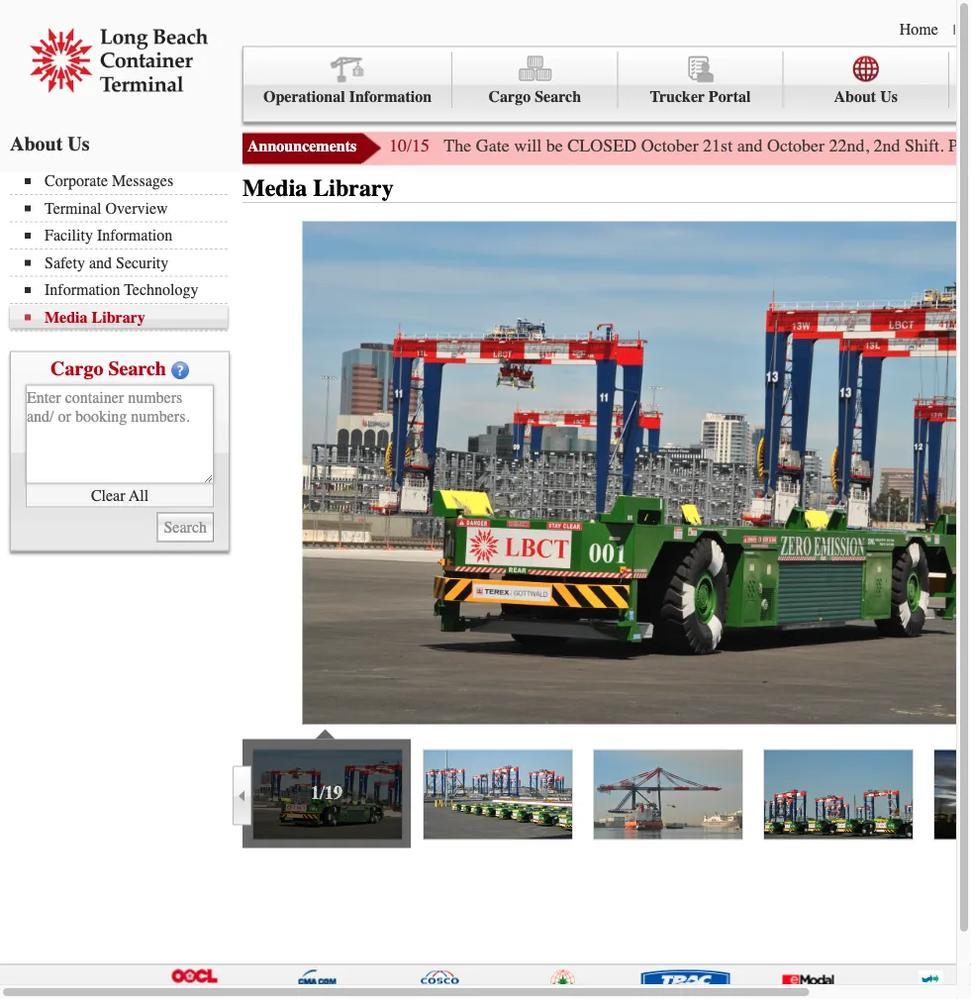 Task type: vqa. For each thing, say whether or not it's contained in the screenshot.
Register
no



Task type: locate. For each thing, give the bounding box(es) containing it.
cargo search up will
[[489, 88, 581, 106]]

library down announcements
[[313, 175, 394, 202]]

0 vertical spatial about
[[834, 88, 877, 106]]

0 vertical spatial library
[[313, 175, 394, 202]]

and right 21st
[[737, 136, 763, 156]]

information down overview
[[97, 226, 173, 245]]

corporate messages terminal overview facility information safety and security information technology media library
[[45, 172, 199, 326]]

october
[[641, 136, 699, 156], [768, 136, 825, 156]]

cargo
[[489, 88, 531, 106], [51, 357, 103, 380]]

0 horizontal spatial and
[[89, 254, 112, 272]]

media down announcements
[[243, 175, 307, 202]]

1 horizontal spatial media
[[243, 175, 307, 202]]

information
[[349, 88, 432, 106], [97, 226, 173, 245], [45, 281, 120, 299]]

library
[[313, 175, 394, 202], [92, 308, 145, 326]]

october left 21st
[[641, 136, 699, 156]]

1 vertical spatial and
[[89, 254, 112, 272]]

home link
[[900, 20, 939, 38]]

trucker portal link
[[618, 52, 784, 108]]

1 vertical spatial cargo
[[51, 357, 103, 380]]

closed
[[568, 136, 637, 156]]

1 horizontal spatial us
[[881, 88, 898, 106]]

facility
[[45, 226, 93, 245]]

cargo search
[[489, 88, 581, 106], [51, 357, 166, 380]]

0 vertical spatial and
[[737, 136, 763, 156]]

about us up the corporate at top
[[10, 132, 90, 155]]

0 vertical spatial us
[[881, 88, 898, 106]]

us up the corporate at top
[[68, 132, 90, 155]]

technology
[[124, 281, 199, 299]]

1 vertical spatial search
[[108, 357, 166, 380]]

us inside menu bar
[[881, 88, 898, 106]]

media down safety
[[45, 308, 88, 326]]

1 vertical spatial media
[[45, 308, 88, 326]]

1 horizontal spatial cargo search
[[489, 88, 581, 106]]

clear
[[91, 486, 125, 504]]

search down "media library" link at the top left of the page
[[108, 357, 166, 380]]

1 horizontal spatial about us
[[834, 88, 898, 106]]

october left 22nd,
[[768, 136, 825, 156]]

1 vertical spatial library
[[92, 308, 145, 326]]

cargo search down "media library" link at the top left of the page
[[51, 357, 166, 380]]

0 horizontal spatial library
[[92, 308, 145, 326]]

0 horizontal spatial us
[[68, 132, 90, 155]]

1 horizontal spatial october
[[768, 136, 825, 156]]

21st
[[703, 136, 733, 156]]

announcements
[[248, 137, 357, 155]]

corporate
[[45, 172, 108, 190]]

information technology link
[[25, 281, 228, 299]]

1 horizontal spatial menu bar
[[243, 46, 972, 122]]

2 october from the left
[[768, 136, 825, 156]]

safety and security link
[[25, 254, 228, 272]]

1 horizontal spatial library
[[313, 175, 394, 202]]

search up be
[[535, 88, 581, 106]]

us
[[881, 88, 898, 106], [68, 132, 90, 155]]

1 horizontal spatial about
[[834, 88, 877, 106]]

cargo up gate
[[489, 88, 531, 106]]

about up the corporate at top
[[10, 132, 63, 155]]

library down information technology link
[[92, 308, 145, 326]]

1 vertical spatial us
[[68, 132, 90, 155]]

and
[[737, 136, 763, 156], [89, 254, 112, 272]]

be
[[546, 136, 563, 156]]

media inside corporate messages terminal overview facility information safety and security information technology media library
[[45, 308, 88, 326]]

1 vertical spatial menu bar
[[10, 170, 238, 331]]

2 vertical spatial information
[[45, 281, 120, 299]]

safety
[[45, 254, 85, 272]]

Enter container numbers and/ or booking numbers.  text field
[[26, 385, 214, 484]]

about us
[[834, 88, 898, 106], [10, 132, 90, 155]]

0 vertical spatial cargo
[[489, 88, 531, 106]]

0 vertical spatial about us
[[834, 88, 898, 106]]

1 horizontal spatial cargo
[[489, 88, 531, 106]]

0 vertical spatial menu bar
[[243, 46, 972, 122]]

information down safety
[[45, 281, 120, 299]]

information up "10/15"
[[349, 88, 432, 106]]

us up "2nd"
[[881, 88, 898, 106]]

about us up 22nd,
[[834, 88, 898, 106]]

0 vertical spatial search
[[535, 88, 581, 106]]

0 horizontal spatial menu bar
[[10, 170, 238, 331]]

0 vertical spatial cargo search
[[489, 88, 581, 106]]

menu bar
[[243, 46, 972, 122], [10, 170, 238, 331]]

library inside corporate messages terminal overview facility information safety and security information technology media library
[[92, 308, 145, 326]]

0 horizontal spatial search
[[108, 357, 166, 380]]

1 vertical spatial about us
[[10, 132, 90, 155]]

0 vertical spatial information
[[349, 88, 432, 106]]

about
[[834, 88, 877, 106], [10, 132, 63, 155]]

and right safety
[[89, 254, 112, 272]]

0 vertical spatial media
[[243, 175, 307, 202]]

about us link
[[784, 52, 950, 108]]

about inside the 'about us' link
[[834, 88, 877, 106]]

1 horizontal spatial search
[[535, 88, 581, 106]]

0 horizontal spatial cargo search
[[51, 357, 166, 380]]

media library link
[[25, 308, 228, 326]]

1 october from the left
[[641, 136, 699, 156]]

menu bar containing corporate messages
[[10, 170, 238, 331]]

search
[[535, 88, 581, 106], [108, 357, 166, 380]]

None submit
[[157, 513, 214, 542]]

0 horizontal spatial about
[[10, 132, 63, 155]]

overview
[[106, 199, 168, 217]]

about up 22nd,
[[834, 88, 877, 106]]

home
[[900, 20, 939, 38]]

0 horizontal spatial october
[[641, 136, 699, 156]]

0 horizontal spatial media
[[45, 308, 88, 326]]

1 vertical spatial about
[[10, 132, 63, 155]]

cargo down "media library" link at the top left of the page
[[51, 357, 103, 380]]

media
[[243, 175, 307, 202], [45, 308, 88, 326]]



Task type: describe. For each thing, give the bounding box(es) containing it.
and inside corporate messages terminal overview facility information safety and security information technology media library
[[89, 254, 112, 272]]

1 vertical spatial cargo search
[[51, 357, 166, 380]]

will
[[514, 136, 542, 156]]

operational information link
[[244, 52, 453, 108]]

search inside menu bar
[[535, 88, 581, 106]]

terminal overview link
[[25, 199, 228, 217]]

menu bar containing operational information
[[243, 46, 972, 122]]

clear all button
[[26, 484, 214, 508]]

shift.
[[905, 136, 944, 156]]

gate
[[476, 136, 510, 156]]

all
[[129, 486, 149, 504]]

0 horizontal spatial cargo
[[51, 357, 103, 380]]

10/15 the gate will be closed october 21st and october 22nd, 2nd shift. ple
[[389, 136, 972, 156]]

the
[[444, 136, 472, 156]]

10/15
[[389, 136, 430, 156]]

2nd
[[874, 136, 901, 156]]

operational information
[[263, 88, 432, 106]]

trucker portal
[[650, 88, 751, 106]]

terminal
[[45, 199, 102, 217]]

|
[[954, 22, 956, 38]]

1 horizontal spatial and
[[737, 136, 763, 156]]

cargo search inside menu bar
[[489, 88, 581, 106]]

ple
[[949, 136, 972, 156]]

1/19
[[311, 783, 343, 804]]

cargo inside menu bar
[[489, 88, 531, 106]]

facility information link
[[25, 226, 228, 245]]

22nd,
[[830, 136, 870, 156]]

information inside 'link'
[[349, 88, 432, 106]]

operational
[[263, 88, 345, 106]]

cargo search link
[[453, 52, 618, 108]]

security
[[116, 254, 169, 272]]

clear all
[[91, 486, 149, 504]]

trucker
[[650, 88, 705, 106]]

corporate messages link
[[25, 172, 228, 190]]

media library
[[243, 175, 394, 202]]

portal
[[709, 88, 751, 106]]

0 horizontal spatial about us
[[10, 132, 90, 155]]

messages
[[112, 172, 174, 190]]

1 vertical spatial information
[[97, 226, 173, 245]]



